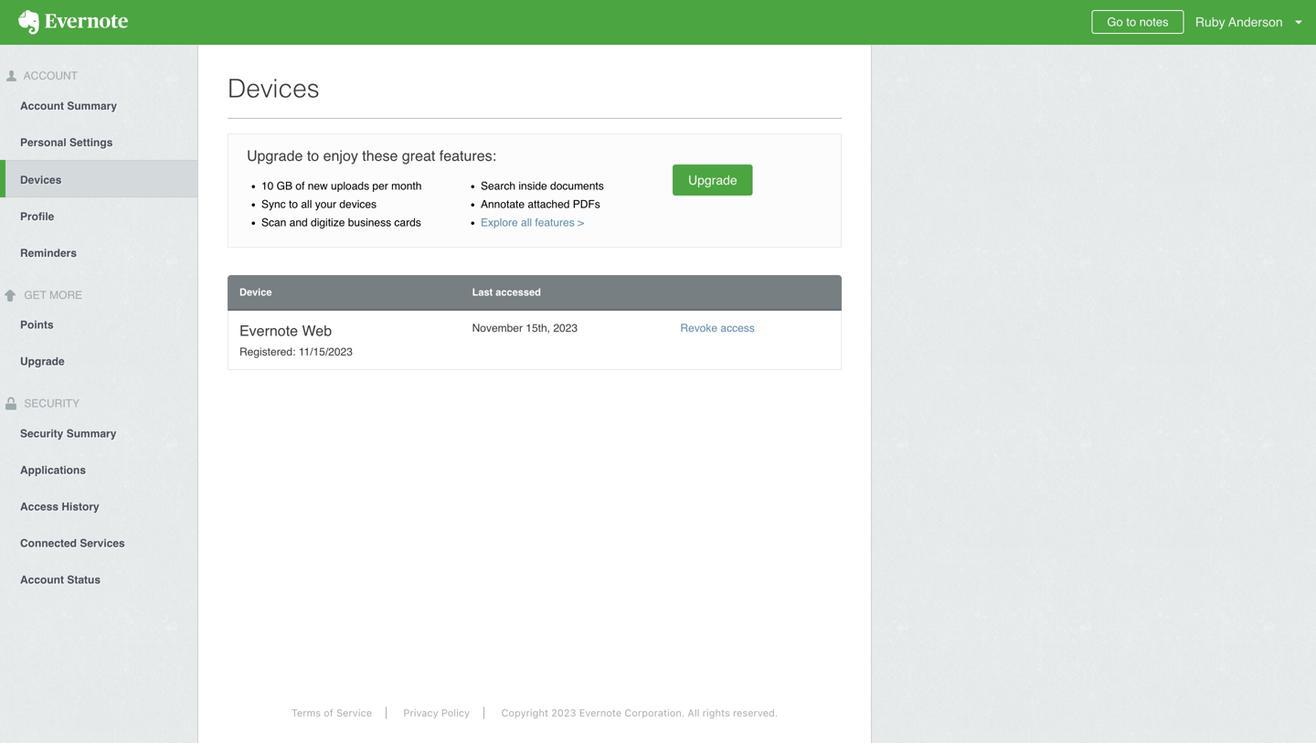 Task type: describe. For each thing, give the bounding box(es) containing it.
11/15/2023
[[299, 346, 353, 358]]

upgrade for the left upgrade link
[[20, 355, 65, 368]]

explore
[[481, 216, 518, 229]]

go to notes
[[1108, 15, 1169, 29]]

and
[[290, 216, 308, 229]]

attached
[[528, 198, 570, 211]]

last
[[472, 287, 493, 298]]

cards
[[394, 216, 421, 229]]

service
[[336, 707, 372, 719]]

inside
[[519, 180, 547, 192]]

account for account
[[21, 69, 78, 82]]

pdfs
[[573, 198, 601, 211]]

personal
[[20, 136, 66, 149]]

great
[[402, 147, 436, 164]]

personal settings link
[[0, 123, 198, 160]]

ruby anderson link
[[1191, 0, 1317, 45]]

security for security
[[21, 397, 80, 410]]

security summary link
[[0, 415, 198, 451]]

1 horizontal spatial of
[[324, 707, 334, 719]]

scan
[[262, 216, 287, 229]]

>
[[578, 216, 584, 229]]

10
[[262, 180, 274, 192]]

november 15th, 2023
[[472, 322, 578, 335]]

evernote inside 'evernote web registered: 11/15/2023'
[[240, 322, 298, 339]]

1 horizontal spatial devices
[[228, 74, 320, 103]]

0 vertical spatial 2023
[[553, 322, 578, 335]]

business
[[348, 216, 391, 229]]

terms of service
[[292, 707, 372, 719]]

get more
[[21, 289, 82, 302]]

summary for account summary
[[67, 99, 117, 112]]

access
[[721, 322, 755, 335]]

account for account summary
[[20, 99, 64, 112]]

to for go
[[1127, 15, 1137, 29]]

reserved.
[[733, 707, 778, 719]]

to for upgrade
[[307, 147, 319, 164]]

digitize
[[311, 216, 345, 229]]

more
[[49, 289, 82, 302]]

15th,
[[526, 322, 550, 335]]

privacy policy
[[404, 707, 470, 719]]

account status
[[20, 574, 101, 586]]

evernote web registered: 11/15/2023
[[240, 322, 353, 358]]

revoke access link
[[681, 322, 755, 335]]

ruby
[[1196, 15, 1226, 29]]

terms
[[292, 707, 321, 719]]

corporation.
[[625, 707, 685, 719]]

upgrade for the rightmost upgrade link
[[689, 173, 738, 187]]

points link
[[0, 306, 198, 343]]

status
[[67, 574, 101, 586]]

account summary
[[20, 99, 117, 112]]

connected services link
[[0, 524, 198, 561]]

settings
[[70, 136, 113, 149]]

upgrade for upgrade to enjoy these great features:
[[247, 147, 303, 164]]

access
[[20, 501, 59, 513]]

devices
[[340, 198, 377, 211]]

account status link
[[0, 561, 198, 597]]

account summary link
[[0, 87, 198, 123]]

terms of service link
[[278, 707, 387, 719]]

evernote image
[[0, 10, 146, 35]]

copyright
[[502, 707, 549, 719]]

annotate
[[481, 198, 525, 211]]

revoke
[[681, 322, 718, 335]]



Task type: vqa. For each thing, say whether or not it's contained in the screenshot.
Profile link
yes



Task type: locate. For each thing, give the bounding box(es) containing it.
ruby anderson
[[1196, 15, 1283, 29]]

explore all features > link
[[481, 216, 584, 229]]

1 vertical spatial evernote
[[579, 707, 622, 719]]

summary inside 'security summary' link
[[66, 427, 116, 440]]

to up the "and"
[[289, 198, 298, 211]]

profile
[[20, 210, 54, 223]]

devices
[[228, 74, 320, 103], [20, 174, 62, 186]]

registered:
[[240, 346, 296, 358]]

of right gb
[[296, 180, 305, 192]]

0 horizontal spatial devices
[[20, 174, 62, 186]]

0 horizontal spatial to
[[289, 198, 298, 211]]

1 vertical spatial upgrade
[[689, 173, 738, 187]]

1 vertical spatial security
[[20, 427, 63, 440]]

november
[[472, 322, 523, 335]]

0 vertical spatial account
[[21, 69, 78, 82]]

privacy
[[404, 707, 439, 719]]

sync
[[262, 198, 286, 211]]

last accessed
[[472, 287, 541, 298]]

summary up applications link
[[66, 427, 116, 440]]

reminders link
[[0, 234, 198, 270]]

summary up personal settings 'link' at the top left
[[67, 99, 117, 112]]

security summary
[[20, 427, 116, 440]]

privacy policy link
[[390, 707, 485, 719]]

security up security summary
[[21, 397, 80, 410]]

reminders
[[20, 247, 77, 259]]

security up applications at the left of the page
[[20, 427, 63, 440]]

rights
[[703, 707, 730, 719]]

to
[[1127, 15, 1137, 29], [307, 147, 319, 164], [289, 198, 298, 211]]

upgrade
[[247, 147, 303, 164], [689, 173, 738, 187], [20, 355, 65, 368]]

evernote up registered:
[[240, 322, 298, 339]]

account up personal
[[20, 99, 64, 112]]

0 vertical spatial upgrade
[[247, 147, 303, 164]]

0 vertical spatial evernote
[[240, 322, 298, 339]]

connected services
[[20, 537, 125, 550]]

documents
[[550, 180, 604, 192]]

1 vertical spatial all
[[521, 216, 532, 229]]

features:
[[440, 147, 497, 164]]

month
[[391, 180, 422, 192]]

history
[[62, 501, 99, 513]]

devices link
[[5, 160, 198, 197]]

per
[[373, 180, 388, 192]]

2 vertical spatial account
[[20, 574, 64, 586]]

summary
[[67, 99, 117, 112], [66, 427, 116, 440]]

all inside 10 gb of new uploads per month sync to all your devices scan and digitize business cards
[[301, 198, 312, 211]]

all left your
[[301, 198, 312, 211]]

all inside search inside documents annotate attached pdfs explore all features >
[[521, 216, 532, 229]]

10 gb of new uploads per month sync to all your devices scan and digitize business cards
[[262, 180, 422, 229]]

security
[[21, 397, 80, 410], [20, 427, 63, 440]]

uploads
[[331, 180, 369, 192]]

0 horizontal spatial upgrade
[[20, 355, 65, 368]]

upgrade link
[[673, 165, 753, 196], [0, 343, 198, 379]]

2023
[[553, 322, 578, 335], [551, 707, 577, 719]]

0 vertical spatial devices
[[228, 74, 320, 103]]

1 horizontal spatial evernote
[[579, 707, 622, 719]]

account up account summary
[[21, 69, 78, 82]]

enjoy
[[323, 147, 358, 164]]

web
[[302, 322, 332, 339]]

0 vertical spatial summary
[[67, 99, 117, 112]]

connected
[[20, 537, 77, 550]]

to right go
[[1127, 15, 1137, 29]]

1 horizontal spatial upgrade
[[247, 147, 303, 164]]

0 vertical spatial upgrade link
[[673, 165, 753, 196]]

to inside 10 gb of new uploads per month sync to all your devices scan and digitize business cards
[[289, 198, 298, 211]]

revoke access
[[681, 322, 755, 335]]

upgrade to enjoy these great features:
[[247, 147, 497, 164]]

accessed
[[496, 287, 541, 298]]

0 horizontal spatial of
[[296, 180, 305, 192]]

evernote
[[240, 322, 298, 339], [579, 707, 622, 719]]

all
[[688, 707, 700, 719]]

search
[[481, 180, 516, 192]]

these
[[362, 147, 398, 164]]

0 vertical spatial security
[[21, 397, 80, 410]]

2 vertical spatial to
[[289, 198, 298, 211]]

policy
[[441, 707, 470, 719]]

1 horizontal spatial to
[[307, 147, 319, 164]]

profile link
[[0, 197, 198, 234]]

get
[[24, 289, 47, 302]]

search inside documents annotate attached pdfs explore all features >
[[481, 180, 604, 229]]

2 vertical spatial upgrade
[[20, 355, 65, 368]]

new
[[308, 180, 328, 192]]

1 vertical spatial account
[[20, 99, 64, 112]]

applications link
[[0, 451, 198, 488]]

services
[[80, 537, 125, 550]]

your
[[315, 198, 337, 211]]

1 vertical spatial 2023
[[551, 707, 577, 719]]

0 vertical spatial of
[[296, 180, 305, 192]]

device
[[240, 287, 272, 298]]

2023 right 15th, in the top of the page
[[553, 322, 578, 335]]

1 horizontal spatial upgrade link
[[673, 165, 753, 196]]

summary for security summary
[[66, 427, 116, 440]]

account for account status
[[20, 574, 64, 586]]

access history link
[[0, 488, 198, 524]]

applications
[[20, 464, 86, 477]]

security for security summary
[[20, 427, 63, 440]]

to left enjoy
[[307, 147, 319, 164]]

go to notes link
[[1092, 10, 1185, 34]]

of inside 10 gb of new uploads per month sync to all your devices scan and digitize business cards
[[296, 180, 305, 192]]

1 vertical spatial summary
[[66, 427, 116, 440]]

2 horizontal spatial upgrade
[[689, 173, 738, 187]]

all
[[301, 198, 312, 211], [521, 216, 532, 229]]

2023 right copyright
[[551, 707, 577, 719]]

account
[[21, 69, 78, 82], [20, 99, 64, 112], [20, 574, 64, 586]]

1 vertical spatial to
[[307, 147, 319, 164]]

all right 'explore'
[[521, 216, 532, 229]]

notes
[[1140, 15, 1169, 29]]

of right terms
[[324, 707, 334, 719]]

gb
[[277, 180, 293, 192]]

features
[[535, 216, 575, 229]]

0 vertical spatial all
[[301, 198, 312, 211]]

anderson
[[1229, 15, 1283, 29]]

0 horizontal spatial evernote
[[240, 322, 298, 339]]

evernote link
[[0, 0, 146, 45]]

1 vertical spatial devices
[[20, 174, 62, 186]]

copyright 2023 evernote corporation. all rights reserved.
[[502, 707, 778, 719]]

account down connected
[[20, 574, 64, 586]]

evernote left corporation.
[[579, 707, 622, 719]]

0 vertical spatial to
[[1127, 15, 1137, 29]]

access history
[[20, 501, 99, 513]]

go
[[1108, 15, 1123, 29]]

personal settings
[[20, 136, 113, 149]]

0 horizontal spatial upgrade link
[[0, 343, 198, 379]]

1 vertical spatial of
[[324, 707, 334, 719]]

1 vertical spatial upgrade link
[[0, 343, 198, 379]]

1 horizontal spatial all
[[521, 216, 532, 229]]

2 horizontal spatial to
[[1127, 15, 1137, 29]]

devices inside devices link
[[20, 174, 62, 186]]

0 horizontal spatial all
[[301, 198, 312, 211]]

points
[[20, 319, 54, 332]]

summary inside account summary link
[[67, 99, 117, 112]]



